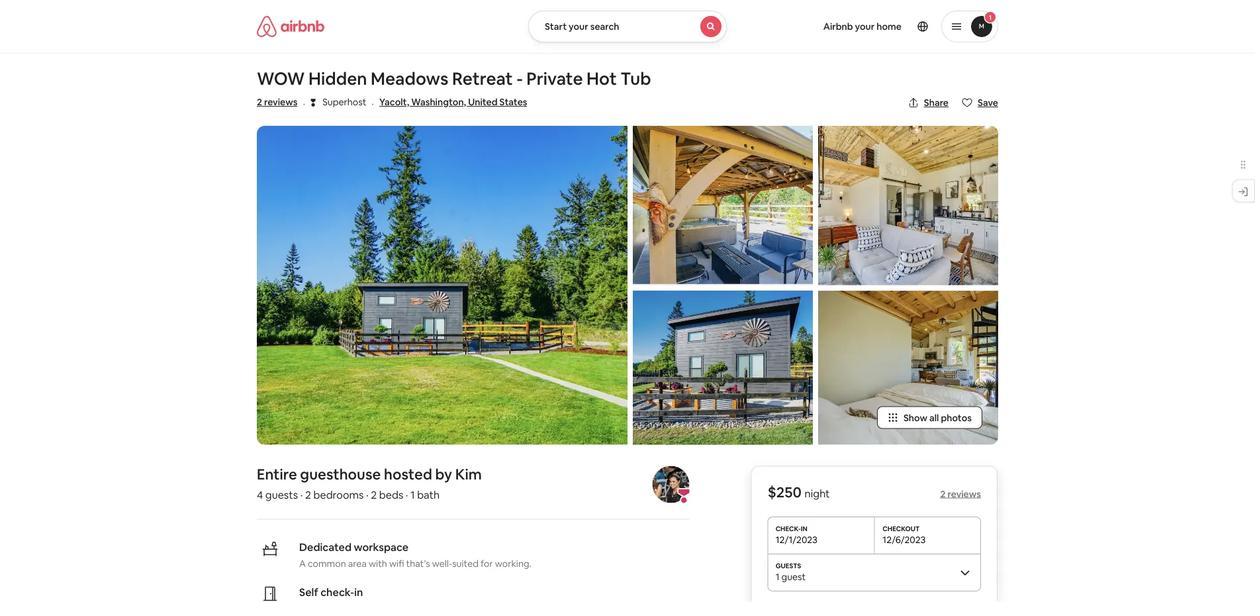 Task type: describe. For each thing, give the bounding box(es) containing it.
states
[[500, 96, 528, 108]]

1 guest button
[[768, 554, 982, 591]]

beds
[[379, 488, 404, 502]]

well-
[[432, 557, 452, 569]]

united
[[468, 96, 498, 108]]

reviews for 2 reviews ·
[[264, 96, 298, 108]]

check-
[[321, 585, 355, 599]]

2 inside the 2 reviews ·
[[257, 96, 262, 108]]

save button
[[957, 91, 1004, 114]]

Start your search search field
[[529, 11, 727, 42]]

reviews for 2 reviews
[[948, 488, 982, 500]]

$250 night
[[768, 482, 830, 501]]

· inside the 2 reviews ·
[[303, 96, 305, 110]]

hot
[[587, 68, 617, 90]]

yacolt,
[[380, 96, 409, 108]]

hidden
[[309, 68, 367, 90]]

· right guests
[[300, 488, 303, 502]]

· yacolt, washington, united states
[[372, 96, 528, 110]]

guesthouse
[[300, 465, 381, 484]]

airbnb your home link
[[816, 13, 910, 40]]

wow hidden meadows retreat - private hot tub image 1 image
[[257, 126, 628, 445]]

common
[[308, 557, 346, 569]]

home
[[877, 21, 902, 32]]

self check-in
[[299, 585, 363, 599]]

by kim
[[435, 465, 482, 484]]

search
[[591, 21, 620, 32]]

1 horizontal spatial 2 reviews button
[[941, 488, 982, 500]]

dedicated workspace a common area with wifi that's well-suited for working.
[[299, 540, 532, 569]]

dedicated
[[299, 540, 352, 554]]

bath
[[417, 488, 440, 502]]

all
[[930, 412, 939, 423]]

entire
[[257, 465, 297, 484]]

0 vertical spatial 2 reviews button
[[257, 95, 298, 109]]

start
[[545, 21, 567, 32]]

large hot tub for the enjoyment of our guests during your stay. image
[[633, 126, 813, 285]]

wow hidden meadows retreat - private hot tub image 5 image
[[819, 291, 999, 445]]

your for start
[[569, 21, 589, 32]]

photos
[[941, 412, 972, 423]]

profile element
[[743, 0, 999, 53]]

share button
[[903, 91, 954, 114]]

show all photos button
[[878, 406, 983, 429]]

workspace
[[354, 540, 409, 554]]

2 reviews
[[941, 488, 982, 500]]

hosted
[[384, 465, 432, 484]]

self
[[299, 585, 318, 599]]



Task type: vqa. For each thing, say whether or not it's contained in the screenshot.
home
yes



Task type: locate. For each thing, give the bounding box(es) containing it.
0 horizontal spatial reviews
[[264, 96, 298, 108]]

area
[[348, 557, 367, 569]]

tub
[[621, 68, 652, 90]]

2 reviews button
[[257, 95, 298, 109], [941, 488, 982, 500]]

reviews inside the 2 reviews ·
[[264, 96, 298, 108]]

superhost
[[323, 96, 367, 108]]

wow hidden meadows retreat - private hot tub image 3 image
[[633, 291, 813, 445]]

wow hidden meadows retreat - private hot tub image 4 image
[[819, 126, 999, 285]]

12/1/2023
[[776, 534, 818, 546]]

1 horizontal spatial 1
[[776, 571, 780, 583]]

bedrooms
[[314, 488, 364, 502]]

washington,
[[411, 96, 466, 108]]

a
[[299, 557, 306, 569]]

private
[[527, 68, 583, 90]]

that's
[[406, 557, 430, 569]]

0 horizontal spatial 2 reviews button
[[257, 95, 298, 109]]

wow hidden meadows retreat - private hot tub
[[257, 68, 652, 90]]

for
[[481, 557, 493, 569]]

1 button
[[942, 11, 999, 42]]

your inside profile element
[[855, 21, 875, 32]]

󰀃
[[311, 96, 316, 108]]

your for airbnb
[[855, 21, 875, 32]]

2 horizontal spatial 1
[[989, 13, 992, 22]]

start your search button
[[529, 11, 727, 42]]

1 horizontal spatial reviews
[[948, 488, 982, 500]]

your right start
[[569, 21, 589, 32]]

show all photos
[[904, 412, 972, 423]]

meadows
[[371, 68, 449, 90]]

working.
[[495, 557, 532, 569]]

· left "yacolt,"
[[372, 96, 374, 110]]

your
[[569, 21, 589, 32], [855, 21, 875, 32]]

1 vertical spatial 1
[[411, 488, 415, 502]]

save
[[978, 97, 999, 109]]

airbnb
[[824, 21, 854, 32]]

kim is a superhost. learn more about kim. image
[[653, 466, 690, 503], [653, 466, 690, 503]]

1 vertical spatial 2 reviews button
[[941, 488, 982, 500]]

retreat
[[452, 68, 513, 90]]

12/6/2023
[[883, 534, 926, 546]]

yacolt, washington, united states button
[[380, 94, 528, 110]]

· inside · yacolt, washington, united states
[[372, 96, 374, 110]]

2 vertical spatial 1
[[776, 571, 780, 583]]

2 your from the left
[[855, 21, 875, 32]]

1 for 1
[[989, 13, 992, 22]]

share
[[924, 97, 949, 109]]

2
[[257, 96, 262, 108], [941, 488, 946, 500], [305, 488, 311, 502], [371, 488, 377, 502]]

· left beds
[[366, 488, 369, 502]]

$250
[[768, 482, 802, 501]]

guest
[[782, 571, 806, 583]]

· left 󰀃
[[303, 96, 305, 110]]

wifi
[[389, 557, 404, 569]]

0 vertical spatial 1
[[989, 13, 992, 22]]

· right beds
[[406, 488, 408, 502]]

suited
[[452, 557, 479, 569]]

1 for 1 guest
[[776, 571, 780, 583]]

guests
[[265, 488, 298, 502]]

0 horizontal spatial your
[[569, 21, 589, 32]]

wow
[[257, 68, 305, 90]]

0 horizontal spatial 1
[[411, 488, 415, 502]]

1 inside entire guesthouse hosted by kim 4 guests · 2 bedrooms · 2 beds · 1 bath
[[411, 488, 415, 502]]

reviews
[[264, 96, 298, 108], [948, 488, 982, 500]]

1 vertical spatial reviews
[[948, 488, 982, 500]]

1 inside 1 guest popup button
[[776, 571, 780, 583]]

·
[[303, 96, 305, 110], [372, 96, 374, 110], [300, 488, 303, 502], [366, 488, 369, 502], [406, 488, 408, 502]]

1 guest
[[776, 571, 806, 583]]

0 vertical spatial reviews
[[264, 96, 298, 108]]

-
[[517, 68, 523, 90]]

your inside button
[[569, 21, 589, 32]]

entire guesthouse hosted by kim 4 guests · 2 bedrooms · 2 beds · 1 bath
[[257, 465, 482, 502]]

1 your from the left
[[569, 21, 589, 32]]

in
[[355, 585, 363, 599]]

1 horizontal spatial your
[[855, 21, 875, 32]]

start your search
[[545, 21, 620, 32]]

show
[[904, 412, 928, 423]]

4
[[257, 488, 263, 502]]

your left home
[[855, 21, 875, 32]]

1
[[989, 13, 992, 22], [411, 488, 415, 502], [776, 571, 780, 583]]

1 inside 1 dropdown button
[[989, 13, 992, 22]]

with
[[369, 557, 387, 569]]

night
[[805, 486, 830, 500]]

airbnb your home
[[824, 21, 902, 32]]

2 reviews ·
[[257, 96, 305, 110]]



